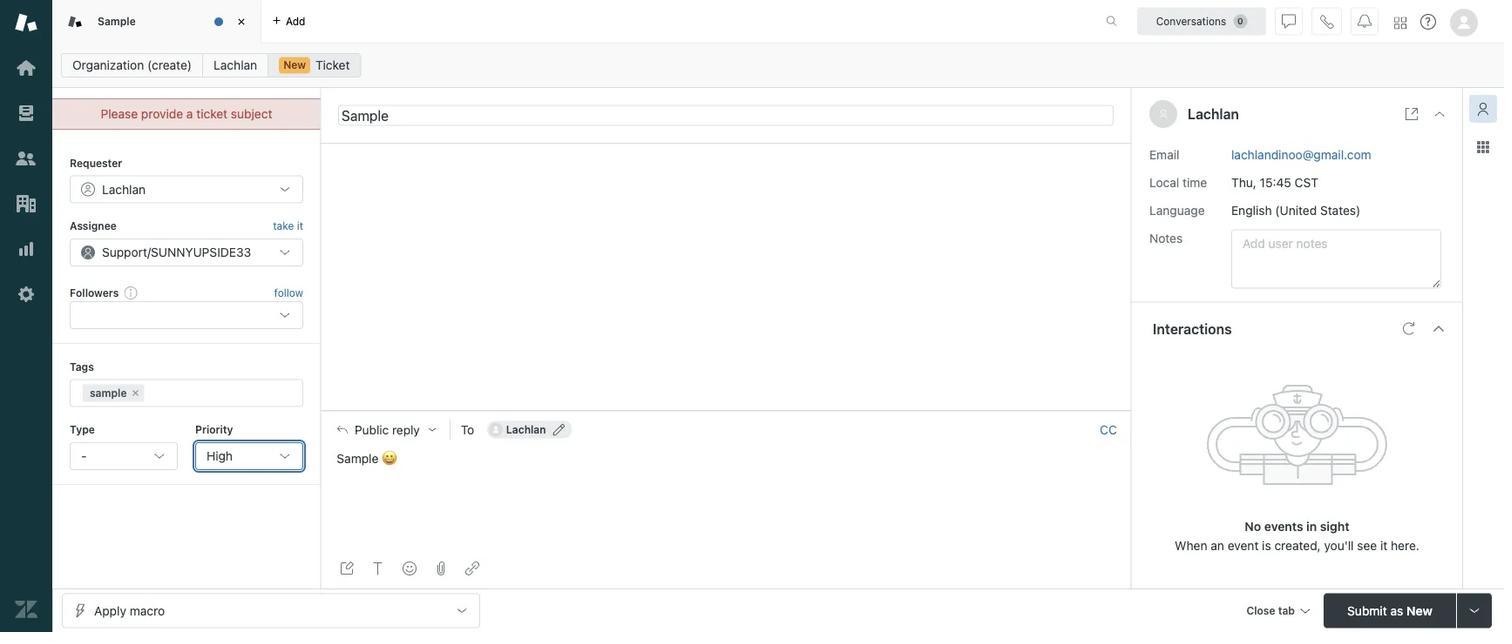 Task type: describe. For each thing, give the bounding box(es) containing it.
macro
[[130, 604, 165, 619]]

tabs tab list
[[52, 0, 1088, 44]]

views image
[[15, 102, 37, 125]]

event
[[1228, 539, 1259, 553]]

(united
[[1276, 203, 1318, 218]]

cc button
[[1100, 423, 1118, 438]]

zendesk support image
[[15, 11, 37, 34]]

sample for sample
[[98, 15, 136, 27]]

cst
[[1295, 175, 1319, 190]]

view more details image
[[1405, 107, 1419, 121]]

when
[[1175, 539, 1208, 553]]

close image
[[233, 13, 250, 31]]

button displays agent's chat status as invisible. image
[[1283, 14, 1296, 28]]

minimize composer image
[[719, 404, 733, 418]]

1 horizontal spatial new
[[1407, 604, 1433, 619]]

followers
[[70, 287, 119, 299]]

add link (cmd k) image
[[466, 562, 480, 576]]

public reply button
[[322, 412, 450, 449]]

support
[[102, 245, 147, 260]]

a
[[187, 107, 193, 121]]

user image
[[1159, 109, 1169, 119]]

local
[[1150, 175, 1180, 190]]

lachlandinoo@gmail.com
[[1232, 147, 1372, 162]]

you'll
[[1325, 539, 1355, 553]]

public reply
[[355, 423, 420, 437]]

thu, 15:45 cst
[[1232, 175, 1319, 190]]

user image
[[1160, 110, 1168, 119]]

tab
[[1279, 606, 1296, 618]]

15:45
[[1260, 175, 1292, 190]]

as
[[1391, 604, 1404, 619]]

high button
[[195, 443, 303, 471]]

add attachment image
[[434, 562, 448, 576]]

lachlan link
[[202, 53, 269, 78]]

an
[[1211, 539, 1225, 553]]

lachlan right user image
[[1188, 106, 1240, 122]]

organization (create)
[[72, 58, 192, 72]]

/
[[147, 245, 151, 260]]

notes
[[1150, 231, 1183, 245]]

apply macro
[[94, 604, 165, 619]]

public
[[355, 423, 389, 437]]

new inside secondary element
[[284, 59, 306, 71]]

insert emojis image
[[403, 562, 417, 576]]

lachlandinoo@gmail.com image
[[489, 423, 503, 437]]

take
[[273, 220, 294, 232]]

remove image
[[130, 389, 141, 399]]

support / sunnyupside33
[[102, 245, 251, 260]]

displays possible ticket submission types image
[[1468, 605, 1482, 619]]

subject
[[231, 107, 272, 121]]

tags
[[70, 361, 94, 373]]

customers image
[[15, 147, 37, 170]]

zendesk image
[[15, 599, 37, 622]]

zendesk products image
[[1395, 17, 1407, 29]]

reply
[[392, 423, 420, 437]]

-
[[81, 449, 87, 464]]

here.
[[1392, 539, 1420, 553]]

Subject field
[[338, 105, 1114, 126]]

add
[[286, 15, 306, 27]]

submit
[[1348, 604, 1388, 619]]

apply
[[94, 604, 126, 619]]

lachlan inside requester element
[[102, 182, 146, 197]]

admin image
[[15, 283, 37, 306]]

conversations
[[1157, 15, 1227, 27]]

organization (create) button
[[61, 53, 203, 78]]

english (united states)
[[1232, 203, 1361, 218]]

get started image
[[15, 57, 37, 79]]

assignee element
[[70, 239, 303, 267]]

cc
[[1100, 423, 1118, 437]]

close image
[[1433, 107, 1447, 121]]

sample
[[90, 388, 127, 400]]

organizations image
[[15, 193, 37, 215]]



Task type: vqa. For each thing, say whether or not it's contained in the screenshot.
😀️
yes



Task type: locate. For each thing, give the bounding box(es) containing it.
submit as new
[[1348, 604, 1433, 619]]

it
[[297, 220, 303, 232], [1381, 539, 1388, 553]]

sight
[[1321, 520, 1350, 534]]

0 horizontal spatial it
[[297, 220, 303, 232]]

time
[[1183, 175, 1208, 190]]

sample tab
[[52, 0, 262, 44]]

interactions
[[1153, 321, 1232, 337]]

new left the ticket
[[284, 59, 306, 71]]

no
[[1245, 520, 1262, 534]]

lachlan
[[214, 58, 257, 72], [1188, 106, 1240, 122], [102, 182, 146, 197], [506, 424, 546, 436]]

email
[[1150, 147, 1180, 162]]

0 horizontal spatial sample
[[98, 15, 136, 27]]

sample inside tab
[[98, 15, 136, 27]]

edit user image
[[553, 424, 566, 436]]

1 vertical spatial new
[[1407, 604, 1433, 619]]

sample left 😀️
[[337, 452, 379, 466]]

requester
[[70, 157, 122, 169]]

states)
[[1321, 203, 1361, 218]]

please provide a ticket subject
[[101, 107, 272, 121]]

sample 😀️
[[337, 452, 394, 466]]

lachlan down requester
[[102, 182, 146, 197]]

Add user notes text field
[[1232, 230, 1442, 289]]

new
[[284, 59, 306, 71], [1407, 604, 1433, 619]]

0 vertical spatial it
[[297, 220, 303, 232]]

priority
[[195, 424, 233, 436]]

get help image
[[1421, 14, 1437, 30]]

close tab button
[[1239, 594, 1317, 632]]

it right take
[[297, 220, 303, 232]]

sample for sample 😀️
[[337, 452, 379, 466]]

it inside button
[[297, 220, 303, 232]]

0 horizontal spatial new
[[284, 59, 306, 71]]

language
[[1150, 203, 1205, 218]]

see
[[1358, 539, 1378, 553]]

lachlan right lachlandinoo@gmail.com image
[[506, 424, 546, 436]]

1 vertical spatial sample
[[337, 452, 379, 466]]

it inside the no events in sight when an event is created, you'll see it here.
[[1381, 539, 1388, 553]]

followers element
[[70, 302, 303, 330]]

format text image
[[371, 562, 385, 576]]

created,
[[1275, 539, 1321, 553]]

0 vertical spatial sample
[[98, 15, 136, 27]]

close tab
[[1247, 606, 1296, 618]]

requester element
[[70, 176, 303, 203]]

Public reply composer text field
[[330, 449, 1124, 485]]

sample inside text box
[[337, 452, 379, 466]]

😀️
[[382, 452, 394, 466]]

(create)
[[147, 58, 192, 72]]

new right as
[[1407, 604, 1433, 619]]

- button
[[70, 443, 178, 471]]

customer context image
[[1477, 102, 1491, 116]]

sample
[[98, 15, 136, 27], [337, 452, 379, 466]]

follow button
[[274, 285, 303, 301]]

in
[[1307, 520, 1318, 534]]

assignee
[[70, 220, 117, 232]]

1 horizontal spatial sample
[[337, 452, 379, 466]]

1 vertical spatial it
[[1381, 539, 1388, 553]]

draft mode image
[[340, 562, 354, 576]]

reporting image
[[15, 238, 37, 261]]

notifications image
[[1358, 14, 1372, 28]]

lachlan down close image on the top
[[214, 58, 257, 72]]

thu,
[[1232, 175, 1257, 190]]

events
[[1265, 520, 1304, 534]]

organization
[[72, 58, 144, 72]]

ticket
[[196, 107, 228, 121]]

conversations button
[[1138, 7, 1267, 35]]

lachlan inside secondary element
[[214, 58, 257, 72]]

ticket
[[316, 58, 350, 72]]

take it
[[273, 220, 303, 232]]

provide
[[141, 107, 183, 121]]

type
[[70, 424, 95, 436]]

1 horizontal spatial it
[[1381, 539, 1388, 553]]

to
[[461, 423, 475, 437]]

take it button
[[273, 217, 303, 235]]

is
[[1263, 539, 1272, 553]]

close
[[1247, 606, 1276, 618]]

local time
[[1150, 175, 1208, 190]]

it right 'see'
[[1381, 539, 1388, 553]]

please
[[101, 107, 138, 121]]

follow
[[274, 287, 303, 299]]

sunnyupside33
[[151, 245, 251, 260]]

0 vertical spatial new
[[284, 59, 306, 71]]

no events in sight when an event is created, you'll see it here.
[[1175, 520, 1420, 553]]

sample up 'organization'
[[98, 15, 136, 27]]

secondary element
[[52, 48, 1505, 83]]

apps image
[[1477, 140, 1491, 154]]

high
[[207, 449, 233, 464]]

english
[[1232, 203, 1273, 218]]

info on adding followers image
[[124, 286, 138, 300]]

main element
[[0, 0, 52, 633]]

add button
[[262, 0, 316, 43]]



